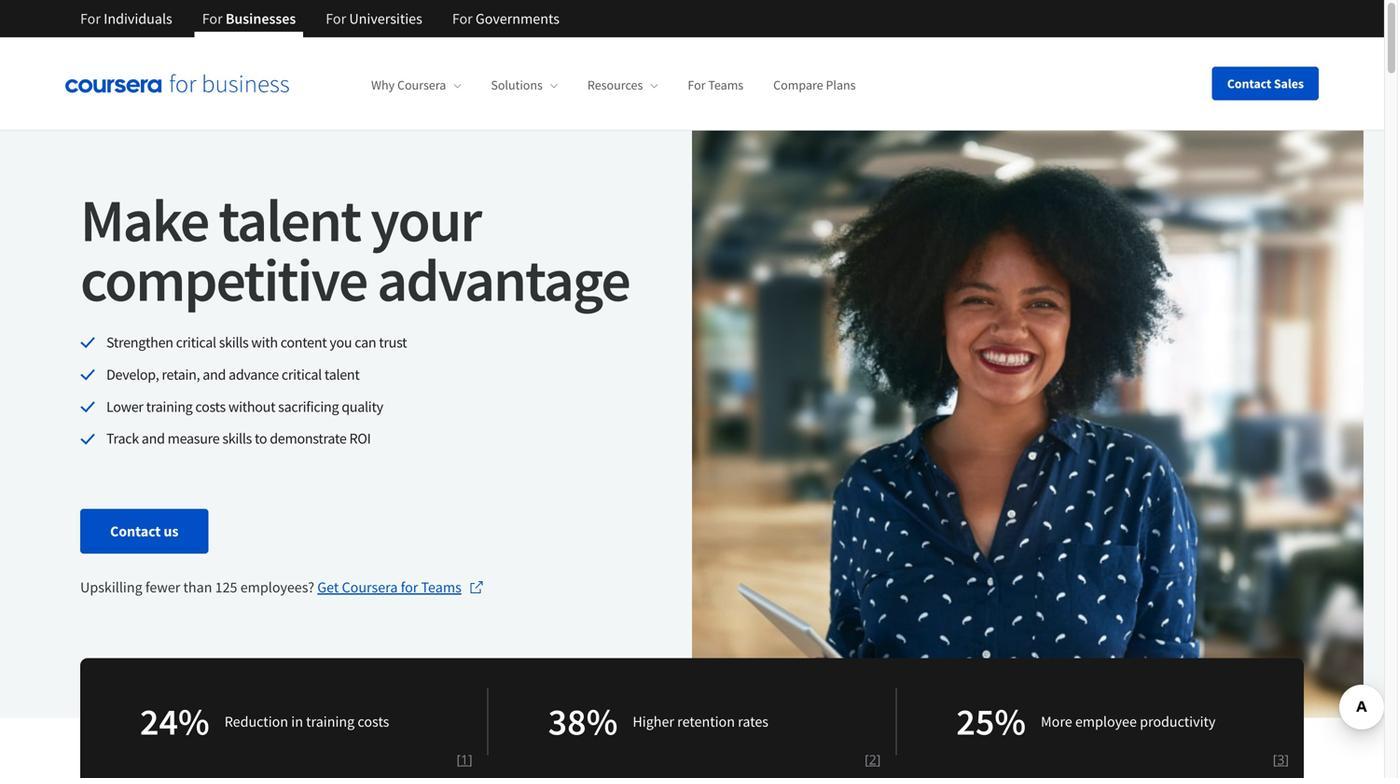 Task type: describe. For each thing, give the bounding box(es) containing it.
you
[[330, 333, 352, 352]]

contact sales
[[1228, 75, 1304, 92]]

[ for 38%
[[865, 751, 869, 768]]

1 horizontal spatial training
[[306, 712, 355, 731]]

can
[[355, 333, 376, 352]]

for for governments
[[452, 9, 473, 28]]

25%
[[957, 698, 1026, 745]]

0 vertical spatial critical
[[176, 333, 216, 352]]

strengthen critical skills with content you can trust
[[106, 333, 407, 352]]

for for individuals
[[80, 9, 101, 28]]

productivity
[[1140, 712, 1216, 731]]

measure
[[168, 429, 220, 448]]

quality
[[342, 397, 383, 416]]

2
[[869, 751, 877, 768]]

more
[[1041, 712, 1073, 731]]

for businesses
[[202, 9, 296, 28]]

demonstrate
[[270, 429, 347, 448]]

with
[[251, 333, 278, 352]]

upskilling
[[80, 578, 142, 597]]

coursera for get
[[342, 578, 398, 597]]

why coursera
[[371, 77, 446, 94]]

advantage
[[377, 242, 630, 317]]

contact sales button
[[1213, 67, 1319, 100]]

1 vertical spatial teams
[[421, 578, 462, 597]]

for universities
[[326, 9, 423, 28]]

roi
[[349, 429, 371, 448]]

upskilling fewer than 125 employees?
[[80, 578, 318, 597]]

for governments
[[452, 9, 560, 28]]

24%
[[140, 698, 210, 745]]

reduction
[[225, 712, 288, 731]]

compare plans link
[[774, 77, 856, 94]]

1 horizontal spatial costs
[[358, 712, 389, 731]]

resources link
[[588, 77, 658, 94]]

contact us
[[110, 522, 179, 541]]

for teams
[[688, 77, 744, 94]]

to
[[255, 429, 267, 448]]

contact for contact sales
[[1228, 75, 1272, 92]]

governments
[[476, 9, 560, 28]]

lower
[[106, 397, 143, 416]]

advance
[[229, 365, 279, 384]]

1 vertical spatial talent
[[325, 365, 360, 384]]

employee
[[1076, 712, 1137, 731]]

1 vertical spatial skills
[[222, 429, 252, 448]]

businesses
[[226, 9, 296, 28]]

38%
[[548, 698, 618, 745]]

in
[[291, 712, 303, 731]]

for individuals
[[80, 9, 172, 28]]

for
[[401, 578, 418, 597]]

contact us link
[[80, 509, 208, 554]]

1 horizontal spatial teams
[[708, 77, 744, 94]]

1
[[461, 751, 468, 768]]

0 vertical spatial and
[[203, 365, 226, 384]]

lower training costs without sacrificing quality
[[106, 397, 383, 416]]

retain,
[[162, 365, 200, 384]]

us
[[164, 522, 179, 541]]



Task type: vqa. For each thing, say whether or not it's contained in the screenshot.


Task type: locate. For each thing, give the bounding box(es) containing it.
2 [ from the left
[[865, 751, 869, 768]]

0 vertical spatial teams
[[708, 77, 744, 94]]

2 horizontal spatial [
[[1273, 751, 1278, 768]]

1 horizontal spatial and
[[203, 365, 226, 384]]

3 ] from the left
[[1285, 751, 1290, 768]]

] for 24%
[[468, 751, 473, 768]]

for teams link
[[688, 77, 744, 94]]

training down retain,
[[146, 397, 193, 416]]

contact left the sales
[[1228, 75, 1272, 92]]

1 vertical spatial contact
[[110, 522, 161, 541]]

training right the in
[[306, 712, 355, 731]]

get coursera for teams link
[[318, 576, 484, 599]]

contact left us
[[110, 522, 161, 541]]

costs
[[195, 397, 226, 416], [358, 712, 389, 731]]

1 horizontal spatial [
[[865, 751, 869, 768]]

fewer
[[145, 578, 180, 597]]

make talent your competitive advantage
[[80, 182, 630, 317]]

than
[[183, 578, 212, 597]]

0 horizontal spatial [
[[457, 751, 461, 768]]

competitive
[[80, 242, 367, 317]]

get
[[318, 578, 339, 597]]

0 vertical spatial contact
[[1228, 75, 1272, 92]]

3
[[1278, 751, 1285, 768]]

sacrificing
[[278, 397, 339, 416]]

develop, retain, and advance critical talent
[[106, 365, 360, 384]]

costs right the in
[[358, 712, 389, 731]]

rates
[[738, 712, 769, 731]]

coursera for business image
[[65, 74, 289, 93]]

3 [ from the left
[[1273, 751, 1278, 768]]

1 vertical spatial critical
[[282, 365, 322, 384]]

for for universities
[[326, 9, 346, 28]]

for for businesses
[[202, 9, 223, 28]]

and
[[203, 365, 226, 384], [142, 429, 165, 448]]

sales
[[1274, 75, 1304, 92]]

higher retention rates
[[633, 712, 769, 731]]

critical down the "content"
[[282, 365, 322, 384]]

employees?
[[240, 578, 315, 597]]

coursera right why
[[397, 77, 446, 94]]

1 vertical spatial training
[[306, 712, 355, 731]]

get coursera for teams
[[318, 578, 462, 597]]

] for 25%
[[1285, 751, 1290, 768]]

0 vertical spatial costs
[[195, 397, 226, 416]]

contact inside button
[[1228, 75, 1272, 92]]

for
[[80, 9, 101, 28], [202, 9, 223, 28], [326, 9, 346, 28], [452, 9, 473, 28], [688, 77, 706, 94]]

training
[[146, 397, 193, 416], [306, 712, 355, 731]]

for left the businesses
[[202, 9, 223, 28]]

0 horizontal spatial critical
[[176, 333, 216, 352]]

plans
[[826, 77, 856, 94]]

] for 38%
[[877, 751, 881, 768]]

1 horizontal spatial ]
[[877, 751, 881, 768]]

0 horizontal spatial teams
[[421, 578, 462, 597]]

1 vertical spatial and
[[142, 429, 165, 448]]

contact
[[1228, 75, 1272, 92], [110, 522, 161, 541]]

compare
[[774, 77, 824, 94]]

0 horizontal spatial training
[[146, 397, 193, 416]]

teams left the compare
[[708, 77, 744, 94]]

[ for 25%
[[1273, 751, 1278, 768]]

1 [ from the left
[[457, 751, 461, 768]]

and right retain,
[[203, 365, 226, 384]]

1 vertical spatial costs
[[358, 712, 389, 731]]

solutions link
[[491, 77, 558, 94]]

1 vertical spatial coursera
[[342, 578, 398, 597]]

track and measure skills to demonstrate roi
[[106, 429, 371, 448]]

trust
[[379, 333, 407, 352]]

0 vertical spatial coursera
[[397, 77, 446, 94]]

compare plans
[[774, 77, 856, 94]]

higher
[[633, 712, 675, 731]]

resources
[[588, 77, 643, 94]]

reduction in training costs
[[225, 712, 389, 731]]

make
[[80, 182, 208, 258]]

strengthen
[[106, 333, 173, 352]]

coursera
[[397, 77, 446, 94], [342, 578, 398, 597]]

why coursera link
[[371, 77, 461, 94]]

1 horizontal spatial critical
[[282, 365, 322, 384]]

[ 1 ]
[[457, 751, 473, 768]]

for left the universities
[[326, 9, 346, 28]]

talent
[[219, 182, 360, 258], [325, 365, 360, 384]]

0 vertical spatial skills
[[219, 333, 249, 352]]

solutions
[[491, 77, 543, 94]]

more employee productivity
[[1041, 712, 1216, 731]]

1 ] from the left
[[468, 751, 473, 768]]

0 horizontal spatial costs
[[195, 397, 226, 416]]

critical
[[176, 333, 216, 352], [282, 365, 322, 384]]

0 vertical spatial talent
[[219, 182, 360, 258]]

costs up measure
[[195, 397, 226, 416]]

for left individuals
[[80, 9, 101, 28]]

skills left with on the top of the page
[[219, 333, 249, 352]]

your
[[371, 182, 481, 258]]

125
[[215, 578, 237, 597]]

[ 2 ]
[[865, 751, 881, 768]]

[ 3 ]
[[1273, 751, 1290, 768]]

skills left to
[[222, 429, 252, 448]]

universities
[[349, 9, 423, 28]]

1 horizontal spatial contact
[[1228, 75, 1272, 92]]

content
[[281, 333, 327, 352]]

talent inside make talent your competitive advantage
[[219, 182, 360, 258]]

individuals
[[104, 9, 172, 28]]

skills
[[219, 333, 249, 352], [222, 429, 252, 448]]

[ for 24%
[[457, 751, 461, 768]]

for left 'governments'
[[452, 9, 473, 28]]

for right resources link
[[688, 77, 706, 94]]

critical up retain,
[[176, 333, 216, 352]]

develop,
[[106, 365, 159, 384]]

2 horizontal spatial ]
[[1285, 751, 1290, 768]]

and right the track at the left of the page
[[142, 429, 165, 448]]

[
[[457, 751, 461, 768], [865, 751, 869, 768], [1273, 751, 1278, 768]]

]
[[468, 751, 473, 768], [877, 751, 881, 768], [1285, 751, 1290, 768]]

without
[[228, 397, 275, 416]]

0 horizontal spatial and
[[142, 429, 165, 448]]

teams
[[708, 77, 744, 94], [421, 578, 462, 597]]

0 horizontal spatial ]
[[468, 751, 473, 768]]

retention
[[678, 712, 735, 731]]

coursera for why
[[397, 77, 446, 94]]

track
[[106, 429, 139, 448]]

banner navigation
[[65, 0, 575, 51]]

why
[[371, 77, 395, 94]]

0 vertical spatial training
[[146, 397, 193, 416]]

teams right for
[[421, 578, 462, 597]]

0 horizontal spatial contact
[[110, 522, 161, 541]]

contact for contact us
[[110, 522, 161, 541]]

2 ] from the left
[[877, 751, 881, 768]]

coursera left for
[[342, 578, 398, 597]]



